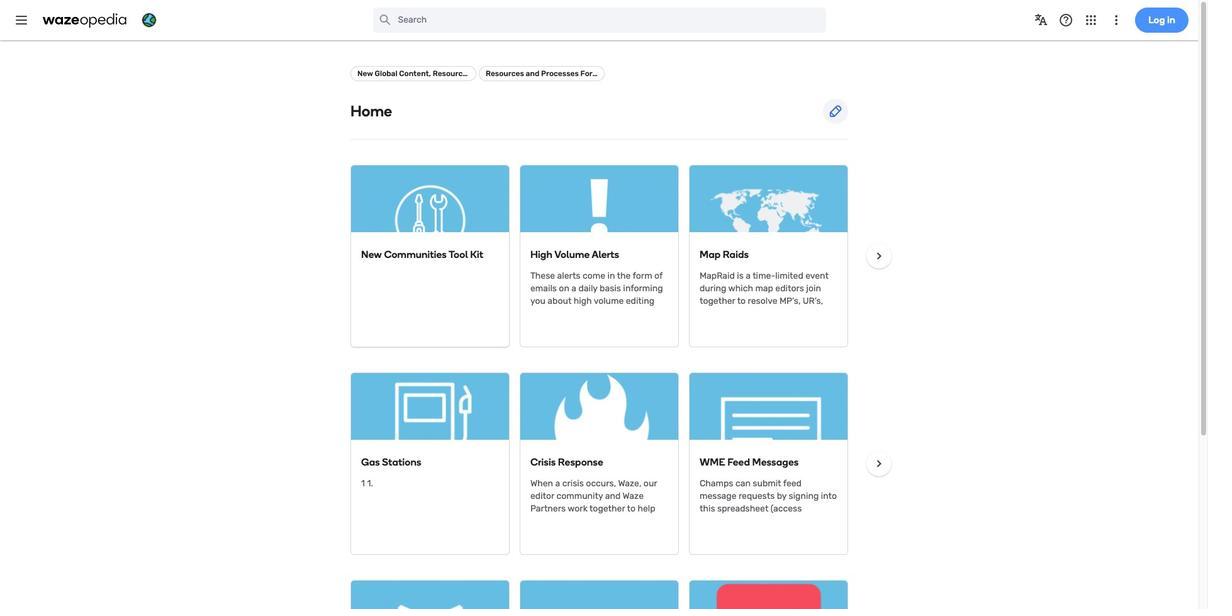 Task type: describe. For each thing, give the bounding box(es) containing it.
occurs,
[[586, 479, 617, 489]]

of
[[655, 271, 663, 281]]

help
[[638, 504, 656, 514]]

kit
[[471, 249, 484, 261]]

the inside when a crisis occurs, waze, our editor community and waze partners work together to help people in the affected area.
[[570, 516, 584, 527]]

in up basis at top
[[608, 271, 615, 281]]

the inside champs can submit feed message requests by signing into this spreadsheet (access restricted) and filling in the required information.
[[797, 516, 810, 527]]

in left your
[[570, 309, 578, 319]]

submit
[[753, 479, 782, 489]]

affected
[[586, 516, 620, 527]]

map raids
[[700, 249, 749, 261]]

the inside these alerts come in the form of emails on a daily basis informing you about high volume editing activities in your area.
[[617, 271, 631, 281]]

your
[[580, 309, 598, 319]]

this
[[700, 504, 716, 514]]

home main content
[[343, 65, 892, 609]]

high volume alerts link
[[531, 249, 620, 261]]

spreadsheet
[[718, 504, 769, 514]]

area. inside these alerts come in the form of emails on a daily basis informing you about high volume editing activities in your area.
[[600, 309, 620, 319]]

a inside when a crisis occurs, waze, our editor community and waze partners work together to help people in the affected area.
[[556, 479, 561, 489]]

waze
[[623, 491, 644, 502]]

volume
[[555, 249, 590, 261]]

filling
[[763, 516, 785, 527]]

response
[[558, 456, 604, 468]]

1
[[361, 479, 365, 489]]

crisis response link
[[531, 456, 604, 468]]

gas stations
[[361, 456, 422, 468]]

and inside champs can submit feed message requests by signing into this spreadsheet (access restricted) and filling in the required information.
[[745, 516, 761, 527]]

volume
[[594, 296, 624, 307]]

requests
[[739, 491, 775, 502]]

home
[[351, 102, 392, 120]]

champs can submit feed message requests by signing into this spreadsheet (access restricted) and filling in the required information.
[[700, 479, 837, 540]]

wme
[[700, 456, 726, 468]]

in inside champs can submit feed message requests by signing into this spreadsheet (access restricted) and filling in the required information.
[[787, 516, 795, 527]]

messages
[[753, 456, 799, 468]]

our
[[644, 479, 658, 489]]

map
[[700, 249, 721, 261]]

gas
[[361, 456, 380, 468]]

in inside when a crisis occurs, waze, our editor community and waze partners work together to help people in the affected area.
[[561, 516, 568, 527]]

and inside when a crisis occurs, waze, our editor community and waze partners work together to help people in the affected area.
[[606, 491, 621, 502]]

form
[[633, 271, 653, 281]]



Task type: vqa. For each thing, say whether or not it's contained in the screenshot.
in
yes



Task type: locate. For each thing, give the bounding box(es) containing it.
new
[[361, 249, 382, 261]]

editor
[[531, 491, 555, 502]]

communities
[[384, 249, 447, 261]]

0 vertical spatial a
[[572, 283, 577, 294]]

1 1.
[[361, 479, 373, 489]]

0 horizontal spatial a
[[556, 479, 561, 489]]

high
[[574, 296, 592, 307]]

2 horizontal spatial the
[[797, 516, 810, 527]]

new communities tool kit
[[361, 249, 484, 261]]

work
[[568, 504, 588, 514]]

feed
[[728, 456, 750, 468]]

together
[[590, 504, 625, 514]]

stations
[[382, 456, 422, 468]]

1 vertical spatial area.
[[622, 516, 643, 527]]

wme feed messages link
[[700, 456, 799, 468]]

by
[[777, 491, 787, 502]]

about
[[548, 296, 572, 307]]

signing
[[789, 491, 819, 502]]

you
[[531, 296, 546, 307]]

1 vertical spatial and
[[745, 516, 761, 527]]

(access
[[771, 504, 802, 514]]

when
[[531, 479, 553, 489]]

the down (access
[[797, 516, 810, 527]]

0 horizontal spatial the
[[570, 516, 584, 527]]

a left crisis
[[556, 479, 561, 489]]

in
[[608, 271, 615, 281], [570, 309, 578, 319], [561, 516, 568, 527], [787, 516, 795, 527]]

map raids link
[[700, 249, 749, 261]]

in down (access
[[787, 516, 795, 527]]

information.
[[737, 529, 787, 540]]

0 horizontal spatial and
[[606, 491, 621, 502]]

0 horizontal spatial area.
[[600, 309, 620, 319]]

area. down volume
[[600, 309, 620, 319]]

can
[[736, 479, 751, 489]]

area. down to
[[622, 516, 643, 527]]

to
[[627, 504, 636, 514]]

people
[[531, 516, 558, 527]]

waze,
[[619, 479, 642, 489]]

area. inside when a crisis occurs, waze, our editor community and waze partners work together to help people in the affected area.
[[622, 516, 643, 527]]

champs
[[700, 479, 734, 489]]

a right the on
[[572, 283, 577, 294]]

0 vertical spatial area.
[[600, 309, 620, 319]]

restricted)
[[700, 516, 743, 527]]

partners
[[531, 504, 566, 514]]

crisis
[[563, 479, 584, 489]]

raids
[[723, 249, 749, 261]]

a inside these alerts come in the form of emails on a daily basis informing you about high volume editing activities in your area.
[[572, 283, 577, 294]]

required
[[700, 529, 735, 540]]

activities
[[531, 309, 568, 319]]

0 vertical spatial and
[[606, 491, 621, 502]]

alerts
[[558, 271, 581, 281]]

1 horizontal spatial area.
[[622, 516, 643, 527]]

1 horizontal spatial and
[[745, 516, 761, 527]]

feed
[[784, 479, 802, 489]]

new communities tool kit link
[[361, 249, 484, 261]]

these
[[531, 271, 555, 281]]

the up basis at top
[[617, 271, 631, 281]]

tool
[[449, 249, 468, 261]]

alerts
[[592, 249, 620, 261]]

in right people
[[561, 516, 568, 527]]

and
[[606, 491, 621, 502], [745, 516, 761, 527]]

message
[[700, 491, 737, 502]]

1.
[[367, 479, 373, 489]]

on
[[559, 283, 570, 294]]

high volume alerts
[[531, 249, 620, 261]]

emails
[[531, 283, 557, 294]]

when a crisis occurs, waze, our editor community and waze partners work together to help people in the affected area.
[[531, 479, 658, 527]]

and up 'together'
[[606, 491, 621, 502]]

the
[[617, 271, 631, 281], [570, 516, 584, 527], [797, 516, 810, 527]]

the down work
[[570, 516, 584, 527]]

gas stations link
[[361, 456, 422, 468]]

come
[[583, 271, 606, 281]]

high
[[531, 249, 553, 261]]

a
[[572, 283, 577, 294], [556, 479, 561, 489]]

1 vertical spatial a
[[556, 479, 561, 489]]

and up 'information.'
[[745, 516, 761, 527]]

community
[[557, 491, 603, 502]]

wme feed messages
[[700, 456, 799, 468]]

crisis response
[[531, 456, 604, 468]]

these alerts come in the form of emails on a daily basis informing you about high volume editing activities in your area.
[[531, 271, 663, 319]]

basis
[[600, 283, 621, 294]]

informing
[[624, 283, 663, 294]]

1 horizontal spatial the
[[617, 271, 631, 281]]

daily
[[579, 283, 598, 294]]

1 horizontal spatial a
[[572, 283, 577, 294]]

crisis
[[531, 456, 556, 468]]

into
[[821, 491, 837, 502]]

editing
[[626, 296, 655, 307]]

area.
[[600, 309, 620, 319], [622, 516, 643, 527]]



